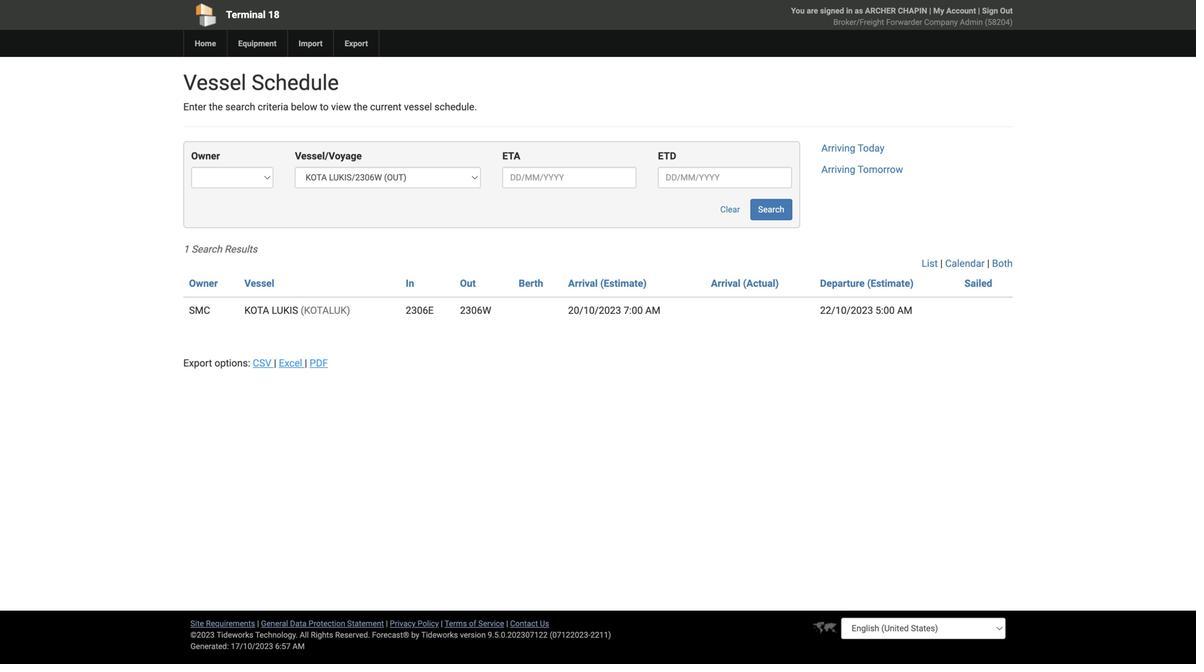Task type: describe. For each thing, give the bounding box(es) containing it.
1
[[183, 244, 189, 255]]

vessel
[[404, 101, 432, 113]]

us
[[540, 619, 549, 629]]

pdf
[[310, 357, 328, 369]]

technology.
[[255, 631, 298, 640]]

17/10/2023
[[231, 642, 273, 651]]

calendar
[[946, 258, 985, 270]]

both link
[[992, 258, 1013, 270]]

tideworks
[[421, 631, 458, 640]]

arrival (estimate)
[[568, 278, 647, 289]]

tomorrow
[[858, 164, 903, 175]]

departure (estimate) link
[[820, 278, 914, 289]]

as
[[855, 6, 863, 15]]

equipment
[[238, 39, 277, 48]]

out inside you are signed in as archer chapin | my account | sign out broker/freight forwarder company admin (58204)
[[1000, 6, 1013, 15]]

9.5.0.202307122
[[488, 631, 548, 640]]

vessel schedule enter the search criteria below to view the current vessel schedule.
[[183, 70, 477, 113]]

general
[[261, 619, 288, 629]]

sign out link
[[982, 6, 1013, 15]]

am for 20/10/2023 7:00 am
[[646, 305, 661, 317]]

to
[[320, 101, 329, 113]]

| left sign
[[978, 6, 980, 15]]

sign
[[982, 6, 998, 15]]

| left my at the right of the page
[[930, 6, 932, 15]]

smc
[[189, 305, 210, 317]]

csv link
[[253, 357, 274, 369]]

am for 22/10/2023 5:00 am
[[898, 305, 913, 317]]

am inside site requirements | general data protection statement | privacy policy | terms of service | contact us ©2023 tideworks technology. all rights reserved. forecast® by tideworks version 9.5.0.202307122 (07122023-2211) generated: 17/10/2023 6:57 am
[[293, 642, 305, 651]]

chapin
[[898, 6, 928, 15]]

| left both
[[988, 258, 990, 270]]

company
[[925, 17, 958, 27]]

in
[[406, 278, 414, 289]]

forwarder
[[887, 17, 923, 27]]

pdf link
[[310, 357, 328, 369]]

20/10/2023
[[568, 305, 621, 317]]

enter
[[183, 101, 206, 113]]

vessel link
[[244, 278, 274, 289]]

(actual)
[[743, 278, 779, 289]]

arriving tomorrow link
[[822, 164, 903, 175]]

equipment link
[[227, 30, 287, 57]]

arriving today link
[[822, 142, 885, 154]]

import
[[299, 39, 323, 48]]

export link
[[333, 30, 379, 57]]

terms of service link
[[445, 619, 504, 629]]

clear button
[[713, 199, 748, 220]]

terminal 18 link
[[183, 0, 517, 30]]

arrival (estimate) link
[[568, 278, 647, 289]]

you are signed in as archer chapin | my account | sign out broker/freight forwarder company admin (58204)
[[791, 6, 1013, 27]]

eta
[[503, 150, 521, 162]]

etd
[[658, 150, 677, 162]]

export for export options: csv | excel | pdf
[[183, 357, 212, 369]]

policy
[[418, 619, 439, 629]]

| up the 9.5.0.202307122
[[506, 619, 508, 629]]

terms
[[445, 619, 467, 629]]

1 search results list | calendar | both
[[183, 244, 1013, 270]]

arriving today
[[822, 142, 885, 154]]

my
[[934, 6, 945, 15]]

20/10/2023 7:00 am
[[568, 305, 661, 317]]

| up tideworks
[[441, 619, 443, 629]]

vessel for vessel
[[244, 278, 274, 289]]

you
[[791, 6, 805, 15]]

by
[[411, 631, 420, 640]]

signed
[[820, 6, 844, 15]]

(58204)
[[985, 17, 1013, 27]]

5:00
[[876, 305, 895, 317]]

csv
[[253, 357, 272, 369]]

2306e
[[406, 305, 434, 317]]

(kotaluk)
[[301, 305, 350, 317]]

(07122023-
[[550, 631, 591, 640]]

ETD text field
[[658, 167, 793, 188]]

forecast®
[[372, 631, 409, 640]]

kota lukis (kotaluk)
[[244, 305, 350, 317]]

search inside button
[[758, 205, 785, 215]]

my account link
[[934, 6, 976, 15]]

contact
[[510, 619, 538, 629]]

protection
[[309, 619, 345, 629]]

18
[[268, 9, 280, 21]]

criteria
[[258, 101, 289, 113]]

contact us link
[[510, 619, 549, 629]]

privacy policy link
[[390, 619, 439, 629]]

terminal
[[226, 9, 266, 21]]

(estimate) for departure (estimate)
[[867, 278, 914, 289]]

2211)
[[591, 631, 611, 640]]



Task type: vqa. For each thing, say whether or not it's contained in the screenshot.
You are signed in as ARCHER CHAPIN | My Account | Sign Out Broker/Freight Forwarder Company Admin (58204)
yes



Task type: locate. For each thing, give the bounding box(es) containing it.
both
[[992, 258, 1013, 270]]

sailed link
[[965, 278, 993, 289]]

in link
[[406, 278, 414, 289]]

1 horizontal spatial out
[[1000, 6, 1013, 15]]

arriving tomorrow
[[822, 164, 903, 175]]

(estimate) up 5:00
[[867, 278, 914, 289]]

1 vertical spatial vessel
[[244, 278, 274, 289]]

arriving up arriving tomorrow
[[822, 142, 856, 154]]

1 vertical spatial arriving
[[822, 164, 856, 175]]

berth link
[[519, 278, 543, 289]]

am right 7:00
[[646, 305, 661, 317]]

arrival (actual) link
[[711, 278, 779, 289]]

of
[[469, 619, 477, 629]]

1 horizontal spatial arrival
[[711, 278, 741, 289]]

options:
[[215, 357, 250, 369]]

(estimate)
[[600, 278, 647, 289], [867, 278, 914, 289]]

out up 2306w
[[460, 278, 476, 289]]

1 horizontal spatial the
[[354, 101, 368, 113]]

0 horizontal spatial export
[[183, 357, 212, 369]]

import link
[[287, 30, 333, 57]]

the
[[209, 101, 223, 113], [354, 101, 368, 113]]

0 horizontal spatial the
[[209, 101, 223, 113]]

1 vertical spatial search
[[191, 244, 222, 255]]

statement
[[347, 619, 384, 629]]

search button
[[751, 199, 793, 220]]

site requirements | general data protection statement | privacy policy | terms of service | contact us ©2023 tideworks technology. all rights reserved. forecast® by tideworks version 9.5.0.202307122 (07122023-2211) generated: 17/10/2023 6:57 am
[[191, 619, 611, 651]]

0 horizontal spatial (estimate)
[[600, 278, 647, 289]]

in
[[846, 6, 853, 15]]

lukis
[[272, 305, 298, 317]]

admin
[[960, 17, 983, 27]]

site
[[191, 619, 204, 629]]

excel link
[[279, 357, 305, 369]]

2 arrival from the left
[[711, 278, 741, 289]]

0 vertical spatial vessel
[[183, 70, 246, 95]]

list link
[[922, 258, 938, 270]]

export options: csv | excel | pdf
[[183, 357, 328, 369]]

1 horizontal spatial (estimate)
[[867, 278, 914, 289]]

archer
[[865, 6, 896, 15]]

1 vertical spatial out
[[460, 278, 476, 289]]

account
[[947, 6, 976, 15]]

2 arriving from the top
[[822, 164, 856, 175]]

sailed
[[965, 278, 993, 289]]

owner up smc
[[189, 278, 218, 289]]

| left pdf link on the bottom
[[305, 357, 307, 369]]

am
[[646, 305, 661, 317], [898, 305, 913, 317], [293, 642, 305, 651]]

search right clear button
[[758, 205, 785, 215]]

arrival up 20/10/2023
[[568, 278, 598, 289]]

1 (estimate) from the left
[[600, 278, 647, 289]]

below
[[291, 101, 317, 113]]

terminal 18
[[226, 9, 280, 21]]

arrival for arrival (actual)
[[711, 278, 741, 289]]

2 horizontal spatial am
[[898, 305, 913, 317]]

|
[[930, 6, 932, 15], [978, 6, 980, 15], [941, 258, 943, 270], [988, 258, 990, 270], [274, 357, 276, 369], [305, 357, 307, 369], [257, 619, 259, 629], [386, 619, 388, 629], [441, 619, 443, 629], [506, 619, 508, 629]]

owner down enter
[[191, 150, 220, 162]]

search inside 1 search results list | calendar | both
[[191, 244, 222, 255]]

1 vertical spatial owner
[[189, 278, 218, 289]]

1 horizontal spatial export
[[345, 39, 368, 48]]

1 the from the left
[[209, 101, 223, 113]]

owner
[[191, 150, 220, 162], [189, 278, 218, 289]]

ETA text field
[[503, 167, 637, 188]]

departure (estimate)
[[820, 278, 914, 289]]

(estimate) up 20/10/2023 7:00 am on the top of page
[[600, 278, 647, 289]]

clear
[[721, 205, 740, 215]]

0 horizontal spatial out
[[460, 278, 476, 289]]

privacy
[[390, 619, 416, 629]]

22/10/2023
[[820, 305, 873, 317]]

1 horizontal spatial search
[[758, 205, 785, 215]]

arriving for arriving tomorrow
[[822, 164, 856, 175]]

1 arrival from the left
[[568, 278, 598, 289]]

export left the options: on the left bottom of the page
[[183, 357, 212, 369]]

0 horizontal spatial arrival
[[568, 278, 598, 289]]

vessel inside vessel schedule enter the search criteria below to view the current vessel schedule.
[[183, 70, 246, 95]]

calendar link
[[946, 258, 985, 270]]

vessel for vessel schedule enter the search criteria below to view the current vessel schedule.
[[183, 70, 246, 95]]

(estimate) for arrival (estimate)
[[600, 278, 647, 289]]

owner link
[[189, 278, 218, 289]]

0 vertical spatial owner
[[191, 150, 220, 162]]

today
[[858, 142, 885, 154]]

search right 1
[[191, 244, 222, 255]]

7:00
[[624, 305, 643, 317]]

vessel up kota
[[244, 278, 274, 289]]

list
[[922, 258, 938, 270]]

reserved.
[[335, 631, 370, 640]]

6:57
[[275, 642, 291, 651]]

the right enter
[[209, 101, 223, 113]]

arriving for arriving today
[[822, 142, 856, 154]]

1 arriving from the top
[[822, 142, 856, 154]]

0 horizontal spatial search
[[191, 244, 222, 255]]

vessel/voyage
[[295, 150, 362, 162]]

schedule
[[252, 70, 339, 95]]

am right 5:00
[[898, 305, 913, 317]]

| right csv
[[274, 357, 276, 369]]

view
[[331, 101, 351, 113]]

2306w
[[460, 305, 491, 317]]

vessel up enter
[[183, 70, 246, 95]]

arrival (actual)
[[711, 278, 779, 289]]

arriving
[[822, 142, 856, 154], [822, 164, 856, 175]]

excel
[[279, 357, 302, 369]]

0 vertical spatial search
[[758, 205, 785, 215]]

schedule.
[[435, 101, 477, 113]]

data
[[290, 619, 307, 629]]

current
[[370, 101, 402, 113]]

out up (58204)
[[1000, 6, 1013, 15]]

arrival for arrival (estimate)
[[568, 278, 598, 289]]

general data protection statement link
[[261, 619, 384, 629]]

export
[[345, 39, 368, 48], [183, 357, 212, 369]]

| up forecast®
[[386, 619, 388, 629]]

out link
[[460, 278, 476, 289]]

arrival
[[568, 278, 598, 289], [711, 278, 741, 289]]

home link
[[183, 30, 227, 57]]

0 horizontal spatial am
[[293, 642, 305, 651]]

| right list link
[[941, 258, 943, 270]]

0 vertical spatial arriving
[[822, 142, 856, 154]]

arriving down arriving today
[[822, 164, 856, 175]]

search
[[225, 101, 255, 113]]

broker/freight
[[834, 17, 885, 27]]

search
[[758, 205, 785, 215], [191, 244, 222, 255]]

arrival left (actual) on the top of page
[[711, 278, 741, 289]]

1 horizontal spatial am
[[646, 305, 661, 317]]

service
[[478, 619, 504, 629]]

| left general
[[257, 619, 259, 629]]

2 the from the left
[[354, 101, 368, 113]]

export for export
[[345, 39, 368, 48]]

22/10/2023 5:00 am
[[820, 305, 913, 317]]

export down the terminal 18 link
[[345, 39, 368, 48]]

kota
[[244, 305, 269, 317]]

1 vertical spatial export
[[183, 357, 212, 369]]

0 vertical spatial export
[[345, 39, 368, 48]]

version
[[460, 631, 486, 640]]

2 (estimate) from the left
[[867, 278, 914, 289]]

the right view
[[354, 101, 368, 113]]

requirements
[[206, 619, 255, 629]]

0 vertical spatial out
[[1000, 6, 1013, 15]]

am down all
[[293, 642, 305, 651]]

all
[[300, 631, 309, 640]]



